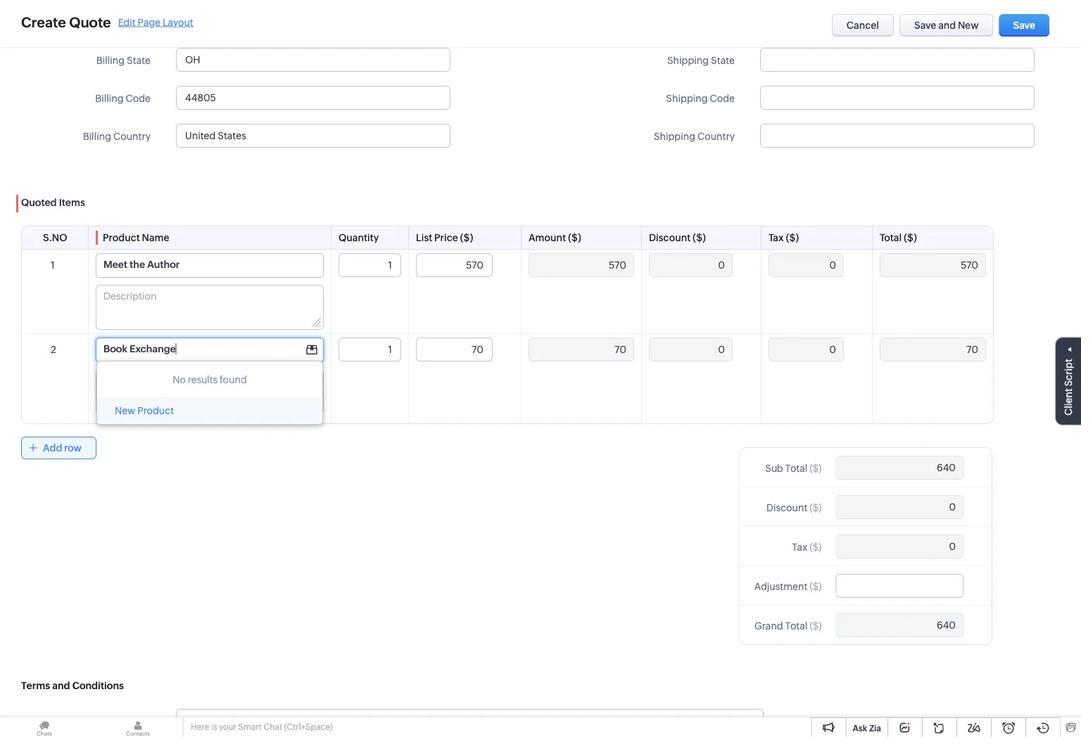 Task type: vqa. For each thing, say whether or not it's contained in the screenshot.
"Calendar" image
no



Task type: locate. For each thing, give the bounding box(es) containing it.
found
[[220, 375, 247, 386]]

1 vertical spatial new
[[115, 406, 136, 417]]

billing left city
[[102, 17, 130, 28]]

billing up billing country
[[95, 93, 124, 104]]

grand
[[755, 621, 783, 632]]

1 vertical spatial total
[[785, 463, 808, 474]]

billing for billing country
[[83, 131, 111, 142]]

terms and conditions
[[21, 681, 124, 692], [51, 716, 151, 728]]

state up shipping code on the top of the page
[[711, 55, 735, 66]]

0 horizontal spatial and
[[52, 681, 70, 692]]

product down "no"
[[138, 406, 174, 417]]

billing down create quote edit page layout
[[96, 55, 125, 66]]

0 horizontal spatial save
[[915, 20, 937, 31]]

0 vertical spatial tax
[[769, 232, 784, 244]]

shipping up shipping code on the top of the page
[[667, 55, 709, 66]]

amount ($)
[[529, 232, 582, 244]]

total
[[880, 232, 902, 244], [785, 463, 808, 474], [785, 621, 808, 632]]

1 vertical spatial terms
[[51, 716, 79, 728]]

1 vertical spatial tax ($)
[[792, 542, 822, 553]]

cancel
[[847, 20, 879, 31]]

product
[[103, 232, 140, 244], [138, 406, 174, 417]]

no results found
[[173, 375, 247, 386]]

billing state
[[96, 55, 151, 66]]

country for shipping country
[[698, 131, 735, 142]]

results
[[188, 375, 218, 386]]

adjustment ($)
[[755, 581, 822, 593]]

1 vertical spatial tax
[[792, 542, 808, 553]]

ask zia
[[853, 724, 882, 734]]

None text field
[[760, 10, 1035, 34], [176, 86, 451, 110], [760, 86, 1035, 110], [177, 125, 450, 147], [44, 254, 80, 277], [96, 254, 323, 277], [339, 254, 401, 277], [529, 254, 634, 277], [770, 254, 844, 277], [44, 339, 80, 361], [417, 339, 492, 361], [650, 339, 732, 361], [881, 339, 986, 361], [837, 496, 963, 519], [837, 536, 963, 558], [177, 710, 763, 733], [760, 10, 1035, 34], [176, 86, 451, 110], [760, 86, 1035, 110], [177, 125, 450, 147], [44, 254, 80, 277], [96, 254, 323, 277], [339, 254, 401, 277], [529, 254, 634, 277], [770, 254, 844, 277], [44, 339, 80, 361], [417, 339, 492, 361], [650, 339, 732, 361], [881, 339, 986, 361], [837, 496, 963, 519], [837, 536, 963, 558], [177, 710, 763, 733]]

1 horizontal spatial state
[[711, 55, 735, 66]]

code for billing code
[[126, 93, 151, 104]]

Description text field
[[96, 286, 323, 332], [96, 370, 323, 417]]

sub
[[766, 463, 783, 474]]

billing city
[[102, 17, 151, 28]]

shipping up shipping country on the right of the page
[[666, 93, 708, 104]]

shipping for shipping code
[[666, 93, 708, 104]]

0 vertical spatial shipping
[[667, 55, 709, 66]]

1 vertical spatial shipping
[[666, 93, 708, 104]]

1 code from the left
[[126, 93, 151, 104]]

billing down billing code
[[83, 131, 111, 142]]

1 horizontal spatial save
[[1014, 20, 1036, 31]]

new product
[[115, 406, 174, 417]]

1 vertical spatial and
[[52, 681, 70, 692]]

terms
[[21, 681, 50, 692], [51, 716, 79, 728]]

1 horizontal spatial and
[[81, 716, 98, 728]]

quote
[[69, 14, 111, 30]]

state for shipping state
[[711, 55, 735, 66]]

code
[[126, 93, 151, 104], [710, 93, 735, 104]]

row
[[64, 443, 82, 454]]

conditions
[[72, 681, 124, 692], [100, 716, 151, 728]]

0 horizontal spatial discount ($)
[[649, 232, 706, 244]]

save
[[915, 20, 937, 31], [1014, 20, 1036, 31]]

None field
[[177, 125, 450, 147], [761, 125, 1034, 147], [96, 254, 323, 277], [96, 339, 323, 362], [177, 125, 450, 147], [761, 125, 1034, 147], [96, 254, 323, 277], [96, 339, 323, 362]]

0 vertical spatial description text field
[[96, 286, 323, 332]]

code down billing state
[[126, 93, 151, 104]]

0 horizontal spatial state
[[127, 55, 151, 66]]

1 horizontal spatial tax
[[792, 542, 808, 553]]

1 horizontal spatial discount
[[767, 502, 808, 514]]

2 country from the left
[[698, 131, 735, 142]]

shipping for shipping state
[[667, 55, 709, 66]]

shipping
[[667, 55, 709, 66], [666, 93, 708, 104], [654, 131, 696, 142]]

1 horizontal spatial code
[[710, 93, 735, 104]]

None text field
[[176, 10, 451, 34], [176, 48, 451, 72], [760, 48, 1035, 72], [761, 125, 1034, 147], [417, 254, 492, 277], [650, 254, 732, 277], [881, 254, 986, 277], [96, 339, 323, 362], [339, 339, 401, 361], [529, 339, 634, 361], [770, 339, 844, 361], [837, 457, 963, 479], [837, 575, 963, 598], [837, 615, 963, 637], [176, 10, 451, 34], [176, 48, 451, 72], [760, 48, 1035, 72], [761, 125, 1034, 147], [417, 254, 492, 277], [650, 254, 732, 277], [881, 254, 986, 277], [96, 339, 323, 362], [339, 339, 401, 361], [529, 339, 634, 361], [770, 339, 844, 361], [837, 457, 963, 479], [837, 575, 963, 598], [837, 615, 963, 637]]

country
[[113, 131, 151, 142], [698, 131, 735, 142]]

product left name
[[103, 232, 140, 244]]

shipping for shipping country
[[654, 131, 696, 142]]

1 vertical spatial conditions
[[100, 716, 151, 728]]

($)
[[460, 232, 473, 244], [568, 232, 582, 244], [693, 232, 706, 244], [786, 232, 799, 244], [904, 232, 917, 244], [810, 463, 822, 474], [810, 502, 822, 514], [810, 542, 822, 553], [810, 581, 822, 593], [810, 621, 822, 632]]

new
[[958, 20, 979, 31], [115, 406, 136, 417]]

1 vertical spatial description text field
[[96, 370, 323, 417]]

1 save from the left
[[915, 20, 937, 31]]

discount
[[649, 232, 691, 244], [767, 502, 808, 514]]

billing code
[[95, 93, 151, 104]]

1 vertical spatial product
[[138, 406, 174, 417]]

and inside button
[[939, 20, 956, 31]]

1 state from the left
[[127, 55, 151, 66]]

total for grand total ($)
[[785, 621, 808, 632]]

code for shipping code
[[710, 93, 735, 104]]

0 vertical spatial discount ($)
[[649, 232, 706, 244]]

0 horizontal spatial new
[[115, 406, 136, 417]]

here
[[191, 723, 209, 733]]

0 horizontal spatial discount
[[649, 232, 691, 244]]

tax
[[769, 232, 784, 244], [792, 542, 808, 553]]

quoted items
[[21, 197, 85, 208]]

state
[[127, 55, 151, 66], [711, 55, 735, 66]]

2 save from the left
[[1014, 20, 1036, 31]]

1 vertical spatial discount ($)
[[767, 502, 822, 514]]

billing
[[102, 17, 130, 28], [96, 55, 125, 66], [95, 93, 124, 104], [83, 131, 111, 142]]

is
[[211, 723, 217, 733]]

grand total ($)
[[755, 621, 822, 632]]

0 vertical spatial conditions
[[72, 681, 124, 692]]

code down shipping state
[[710, 93, 735, 104]]

2 horizontal spatial and
[[939, 20, 956, 31]]

cancel button
[[832, 14, 894, 37]]

shipping down shipping code on the top of the page
[[654, 131, 696, 142]]

0 horizontal spatial country
[[113, 131, 151, 142]]

tax ($)
[[769, 232, 799, 244], [792, 542, 822, 553]]

add row
[[43, 443, 82, 454]]

0 vertical spatial new
[[958, 20, 979, 31]]

state down city
[[127, 55, 151, 66]]

country down shipping code on the top of the page
[[698, 131, 735, 142]]

2 code from the left
[[710, 93, 735, 104]]

quoted
[[21, 197, 57, 208]]

1 country from the left
[[113, 131, 151, 142]]

add
[[43, 443, 62, 454]]

country down billing code
[[113, 131, 151, 142]]

and
[[939, 20, 956, 31], [52, 681, 70, 692], [81, 716, 98, 728]]

2 vertical spatial total
[[785, 621, 808, 632]]

1 horizontal spatial country
[[698, 131, 735, 142]]

0 vertical spatial and
[[939, 20, 956, 31]]

1 horizontal spatial new
[[958, 20, 979, 31]]

contacts image
[[94, 718, 182, 738]]

product name
[[103, 232, 169, 244]]

total ($)
[[880, 232, 917, 244]]

2 vertical spatial shipping
[[654, 131, 696, 142]]

discount ($)
[[649, 232, 706, 244], [767, 502, 822, 514]]

adjustment
[[755, 581, 808, 593]]

billing for billing city
[[102, 17, 130, 28]]

2 state from the left
[[711, 55, 735, 66]]

0 horizontal spatial code
[[126, 93, 151, 104]]

your
[[219, 723, 237, 733]]

amount
[[529, 232, 566, 244]]

city
[[132, 17, 151, 28]]



Task type: describe. For each thing, give the bounding box(es) containing it.
name
[[142, 232, 169, 244]]

1 description text field from the top
[[96, 286, 323, 332]]

1 horizontal spatial discount ($)
[[767, 502, 822, 514]]

0 horizontal spatial tax
[[769, 232, 784, 244]]

add row button
[[21, 437, 96, 460]]

1 vertical spatial discount
[[767, 502, 808, 514]]

quantity
[[339, 232, 379, 244]]

ask
[[853, 724, 868, 734]]

price
[[434, 232, 458, 244]]

0 vertical spatial discount
[[649, 232, 691, 244]]

page
[[138, 17, 161, 28]]

0 vertical spatial product
[[103, 232, 140, 244]]

save and new button
[[900, 14, 994, 37]]

0 vertical spatial terms and conditions
[[21, 681, 124, 692]]

1 vertical spatial terms and conditions
[[51, 716, 151, 728]]

save for save
[[1014, 20, 1036, 31]]

layout
[[163, 17, 193, 28]]

items
[[59, 197, 85, 208]]

s.no
[[43, 232, 67, 244]]

create quote edit page layout
[[21, 14, 193, 30]]

new inside button
[[958, 20, 979, 31]]

chat
[[264, 723, 282, 733]]

2 description text field from the top
[[96, 370, 323, 417]]

list
[[416, 232, 433, 244]]

total for sub total ($)
[[785, 463, 808, 474]]

country for billing country
[[113, 131, 151, 142]]

list price ($)
[[416, 232, 473, 244]]

billing for billing state
[[96, 55, 125, 66]]

billing country
[[83, 131, 151, 142]]

(ctrl+space)
[[284, 723, 333, 733]]

shipping state
[[667, 55, 735, 66]]

billing for billing code
[[95, 93, 124, 104]]

shipping code
[[666, 93, 735, 104]]

zia
[[870, 724, 882, 734]]

create
[[21, 14, 66, 30]]

2 vertical spatial and
[[81, 716, 98, 728]]

client script
[[1063, 359, 1074, 416]]

smart
[[238, 723, 262, 733]]

state for billing state
[[127, 55, 151, 66]]

0 vertical spatial total
[[880, 232, 902, 244]]

save for save and new
[[915, 20, 937, 31]]

save button
[[1000, 14, 1050, 37]]

shipping country
[[654, 131, 735, 142]]

client
[[1063, 389, 1074, 416]]

sub total ($)
[[766, 463, 822, 474]]

0 vertical spatial tax ($)
[[769, 232, 799, 244]]

no
[[173, 375, 186, 386]]

edit page layout link
[[118, 17, 193, 28]]

save and new
[[915, 20, 979, 31]]

here is your smart chat (ctrl+space)
[[191, 723, 333, 733]]

chats image
[[0, 718, 89, 738]]

0 vertical spatial terms
[[21, 681, 50, 692]]

script
[[1063, 359, 1074, 387]]

edit
[[118, 17, 136, 28]]



